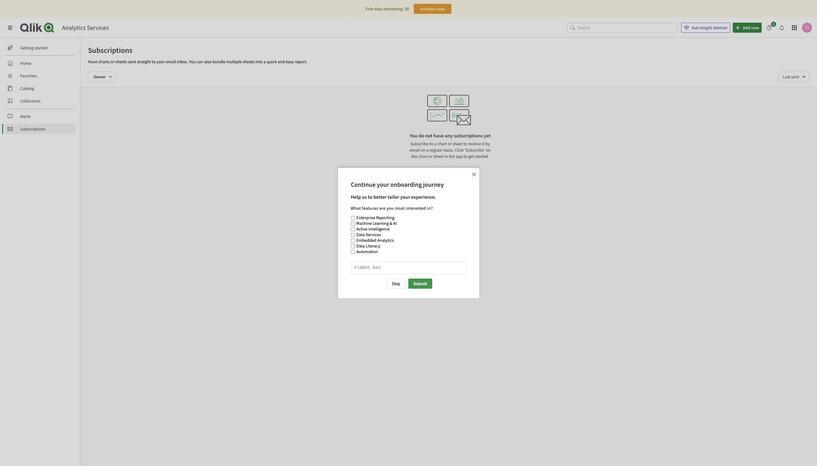 Task type: vqa. For each thing, say whether or not it's contained in the screenshot.
bottom the Subscriptions
yes



Task type: locate. For each thing, give the bounding box(es) containing it.
a up regular
[[434, 141, 436, 147]]

getting started link
[[5, 43, 75, 53]]

1 vertical spatial subscriptions
[[20, 126, 45, 132]]

navigation pane element
[[0, 40, 80, 136]]

0 horizontal spatial sheet
[[434, 153, 444, 159]]

activate now! link
[[414, 4, 452, 14]]

analytics
[[62, 24, 86, 31], [377, 237, 394, 243]]

0 horizontal spatial the
[[411, 153, 417, 159]]

a right into
[[264, 59, 266, 64]]

your
[[157, 59, 165, 64], [377, 180, 389, 188], [400, 194, 410, 200]]

us
[[362, 194, 367, 200]]

app
[[456, 153, 463, 159]]

to right straight
[[152, 59, 156, 64]]

1 horizontal spatial sheets
[[243, 59, 255, 64]]

× dialog
[[338, 168, 479, 298]]

0 horizontal spatial chart
[[418, 153, 428, 159]]

subscriptions
[[88, 45, 133, 55], [20, 126, 45, 132]]

0 horizontal spatial subscriptions
[[20, 126, 45, 132]]

1 horizontal spatial you
[[410, 132, 418, 139]]

Data Literacy checkbox
[[351, 244, 355, 248]]

days
[[374, 6, 383, 12]]

0 vertical spatial chart
[[437, 141, 447, 147]]

literacy
[[366, 243, 380, 249]]

0 vertical spatial sheet
[[453, 141, 463, 147]]

2 horizontal spatial a
[[434, 141, 436, 147]]

data right the data services option
[[356, 232, 365, 237]]

sheets left into
[[243, 59, 255, 64]]

to right us at left top
[[368, 194, 372, 200]]

subscriptions down 'alerts'
[[20, 126, 45, 132]]

1 the from the left
[[411, 153, 417, 159]]

chart down subscribe
[[418, 153, 428, 159]]

data right data literacy option
[[356, 243, 365, 249]]

your right straight
[[157, 59, 165, 64]]

1 horizontal spatial a
[[427, 147, 429, 153]]

started.
[[475, 153, 489, 159]]

or up the basis.
[[448, 141, 452, 147]]

0 horizontal spatial analytics
[[62, 24, 86, 31]]

remaining:
[[384, 6, 404, 12]]

or down regular
[[429, 153, 433, 159]]

to
[[152, 59, 156, 64], [430, 141, 433, 147], [464, 141, 467, 147], [464, 153, 468, 159], [368, 194, 372, 200]]

sheet
[[453, 141, 463, 147], [434, 153, 444, 159]]

your right tailor
[[400, 194, 410, 200]]

0 vertical spatial you
[[189, 59, 196, 64]]

services
[[87, 24, 109, 31], [366, 232, 381, 237]]

on down subscribe
[[421, 147, 426, 153]]

0 vertical spatial services
[[87, 24, 109, 31]]

yet
[[484, 132, 491, 139]]

subscriptions up charts at top left
[[88, 45, 133, 55]]

or
[[111, 59, 114, 64], [448, 141, 452, 147], [429, 153, 433, 159]]

you
[[189, 59, 196, 64], [410, 132, 418, 139]]

chart up regular
[[437, 141, 447, 147]]

multiple
[[226, 59, 242, 64]]

you left can
[[189, 59, 196, 64]]

help
[[351, 194, 361, 200]]

searchbar element
[[568, 23, 678, 33]]

sheets
[[115, 59, 127, 64], [243, 59, 255, 64]]

1 vertical spatial services
[[366, 232, 381, 237]]

advisor
[[713, 25, 728, 31]]

1 data from the top
[[356, 232, 365, 237]]

1 horizontal spatial sheet
[[453, 141, 463, 147]]

0 horizontal spatial a
[[264, 59, 266, 64]]

email
[[166, 59, 176, 64], [410, 147, 420, 153]]

a
[[264, 59, 266, 64], [434, 141, 436, 147], [427, 147, 429, 153]]

0 vertical spatial or
[[111, 59, 114, 64]]

on
[[421, 147, 426, 153], [486, 147, 491, 153]]

you left do
[[410, 132, 418, 139]]

1 vertical spatial analytics
[[377, 237, 394, 243]]

email down subscribe
[[410, 147, 420, 153]]

you do not have any subscriptions yet subscribe to a chart or sheet to receive it by email on a regular basis. click 'subscribe' on the chart or sheet in the app to get started.
[[410, 132, 491, 159]]

0 horizontal spatial sheets
[[115, 59, 127, 64]]

1 horizontal spatial on
[[486, 147, 491, 153]]

services inside what features are you most interested in? group
[[366, 232, 381, 237]]

0 horizontal spatial services
[[87, 24, 109, 31]]

in
[[445, 153, 448, 159]]

1 vertical spatial email
[[410, 147, 420, 153]]

1 horizontal spatial chart
[[437, 141, 447, 147]]

to left the get
[[464, 153, 468, 159]]

you
[[387, 205, 394, 211]]

2 vertical spatial your
[[400, 194, 410, 200]]

0 horizontal spatial on
[[421, 147, 426, 153]]

learning
[[373, 220, 389, 226]]

0 vertical spatial data
[[356, 232, 365, 237]]

data for data services
[[356, 232, 365, 237]]

chart
[[437, 141, 447, 147], [418, 153, 428, 159]]

tailor
[[388, 194, 399, 200]]

1 horizontal spatial email
[[410, 147, 420, 153]]

data
[[356, 232, 365, 237], [356, 243, 365, 249]]

catalog
[[20, 86, 34, 91]]

click
[[455, 147, 464, 153]]

alerts
[[20, 114, 31, 119]]

2 vertical spatial or
[[429, 153, 433, 159]]

activate
[[420, 6, 435, 12]]

email inside you do not have any subscriptions yet subscribe to a chart or sheet to receive it by email on a regular basis. click 'subscribe' on the chart or sheet in the app to get started.
[[410, 147, 420, 153]]

any
[[445, 132, 453, 139]]

analytics services element
[[62, 24, 109, 31]]

'subscribe'
[[465, 147, 485, 153]]

close sidebar menu image
[[8, 25, 13, 30]]

journey
[[423, 180, 444, 188]]

started
[[34, 45, 47, 51]]

services for analytics services
[[87, 24, 109, 31]]

getting started
[[20, 45, 47, 51]]

you inside you do not have any subscriptions yet subscribe to a chart or sheet to receive it by email on a regular basis. click 'subscribe' on the chart or sheet in the app to get started.
[[410, 132, 418, 139]]

sheets left sent
[[115, 59, 127, 64]]

analytics inside what features are you most interested in? group
[[377, 237, 394, 243]]

1 horizontal spatial subscriptions
[[88, 45, 133, 55]]

or right charts at top left
[[111, 59, 114, 64]]

2 horizontal spatial or
[[448, 141, 452, 147]]

2 on from the left
[[486, 147, 491, 153]]

a left regular
[[427, 147, 429, 153]]

also
[[204, 59, 212, 64]]

Enterprise Reporting checkbox
[[351, 216, 355, 220]]

the right in
[[449, 153, 455, 159]]

1 horizontal spatial your
[[377, 180, 389, 188]]

services for data services
[[366, 232, 381, 237]]

insight
[[699, 25, 713, 31]]

on down by
[[486, 147, 491, 153]]

the down subscribe
[[411, 153, 417, 159]]

your up better
[[377, 180, 389, 188]]

hidden box text field
[[351, 262, 466, 274]]

subscriptions link
[[5, 124, 75, 134]]

help us to better tailor your experience.
[[351, 194, 436, 200]]

what features are you most interested in?
[[351, 205, 433, 211]]

regular
[[430, 147, 443, 153]]

1 horizontal spatial or
[[429, 153, 433, 159]]

catalog link
[[5, 83, 75, 93]]

sheet down regular
[[434, 153, 444, 159]]

free
[[366, 6, 374, 12]]

1 vertical spatial data
[[356, 243, 365, 249]]

2 vertical spatial a
[[427, 147, 429, 153]]

experience.
[[411, 194, 436, 200]]

can
[[197, 59, 203, 64]]

email left inbox.
[[166, 59, 176, 64]]

alerts link
[[5, 111, 75, 121]]

1 vertical spatial chart
[[418, 153, 428, 159]]

intelligence
[[368, 226, 390, 232]]

1 horizontal spatial the
[[449, 153, 455, 159]]

activate now!
[[420, 6, 446, 12]]

1 vertical spatial or
[[448, 141, 452, 147]]

data services
[[356, 232, 381, 237]]

0 vertical spatial your
[[157, 59, 165, 64]]

1 vertical spatial you
[[410, 132, 418, 139]]

2 data from the top
[[356, 243, 365, 249]]

now!
[[436, 6, 446, 12]]

skip button
[[387, 279, 406, 289]]

1 horizontal spatial analytics
[[377, 237, 394, 243]]

features
[[362, 205, 378, 211]]

1 horizontal spatial services
[[366, 232, 381, 237]]

ai
[[393, 220, 397, 226]]

sheet up click
[[453, 141, 463, 147]]

0 horizontal spatial email
[[166, 59, 176, 64]]

Embedded Analytics checkbox
[[351, 239, 355, 243]]

0 vertical spatial subscriptions
[[88, 45, 133, 55]]



Task type: describe. For each thing, give the bounding box(es) containing it.
collections
[[20, 98, 41, 104]]

home
[[20, 60, 31, 66]]

Machine Learning & AI checkbox
[[351, 222, 355, 226]]

last sent image
[[779, 72, 810, 82]]

0 vertical spatial a
[[264, 59, 266, 64]]

automation
[[356, 249, 378, 254]]

30
[[405, 6, 409, 12]]

straight
[[137, 59, 151, 64]]

onboarding
[[390, 180, 422, 188]]

2 horizontal spatial your
[[400, 194, 410, 200]]

data for data literacy
[[356, 243, 365, 249]]

favorites link
[[5, 71, 75, 81]]

report.
[[295, 59, 307, 64]]

bundle
[[213, 59, 226, 64]]

home link
[[5, 58, 75, 68]]

data literacy
[[356, 243, 380, 249]]

are
[[379, 205, 386, 211]]

active intelligence
[[356, 226, 390, 232]]

0 horizontal spatial your
[[157, 59, 165, 64]]

favorites
[[20, 73, 37, 79]]

what
[[351, 205, 361, 211]]

to inside × dialog
[[368, 194, 372, 200]]

reporting
[[376, 215, 394, 220]]

easy
[[286, 59, 294, 64]]

2 sheets from the left
[[243, 59, 255, 64]]

most
[[395, 205, 405, 211]]

1 vertical spatial a
[[434, 141, 436, 147]]

1 vertical spatial sheet
[[434, 153, 444, 159]]

submit button
[[408, 279, 432, 289]]

collections link
[[5, 96, 75, 106]]

by
[[486, 141, 490, 147]]

do
[[419, 132, 424, 139]]

× button
[[472, 169, 476, 178]]

to down "subscriptions"
[[464, 141, 467, 147]]

inbox.
[[177, 59, 188, 64]]

filters region
[[80, 67, 817, 87]]

quick
[[267, 59, 277, 64]]

machine
[[356, 220, 372, 226]]

Data Services checkbox
[[351, 233, 355, 237]]

0 horizontal spatial or
[[111, 59, 114, 64]]

1 on from the left
[[421, 147, 426, 153]]

enterprise
[[356, 215, 375, 220]]

ask
[[692, 25, 699, 31]]

continue
[[351, 180, 375, 188]]

2 the from the left
[[449, 153, 455, 159]]

analytics services
[[62, 24, 109, 31]]

have charts or sheets sent straight to your email inbox. you can also bundle multiple sheets into a quick and easy report.
[[88, 59, 307, 64]]

to up regular
[[430, 141, 433, 147]]

have
[[88, 59, 97, 64]]

free days remaining: 30
[[366, 6, 409, 12]]

×
[[472, 169, 476, 178]]

ask insight advisor button
[[681, 23, 731, 33]]

sent
[[128, 59, 136, 64]]

get
[[469, 153, 474, 159]]

embedded
[[356, 237, 377, 243]]

continue your onboarding journey
[[351, 180, 444, 188]]

0 vertical spatial email
[[166, 59, 176, 64]]

and
[[278, 59, 285, 64]]

0 horizontal spatial you
[[189, 59, 196, 64]]

embedded analytics
[[356, 237, 394, 243]]

1 vertical spatial your
[[377, 180, 389, 188]]

subscribe
[[410, 141, 429, 147]]

Automation checkbox
[[351, 250, 355, 254]]

interested
[[406, 205, 426, 211]]

what features are you most interested in? group
[[351, 215, 400, 254]]

skip
[[392, 281, 400, 286]]

submit
[[413, 281, 427, 286]]

charts
[[98, 59, 110, 64]]

enterprise reporting
[[356, 215, 394, 220]]

into
[[255, 59, 263, 64]]

Search text field
[[578, 23, 678, 33]]

have
[[434, 132, 444, 139]]

subscriptions inside subscriptions link
[[20, 126, 45, 132]]

getting
[[20, 45, 34, 51]]

in?
[[427, 205, 433, 211]]

not
[[425, 132, 433, 139]]

basis.
[[444, 147, 454, 153]]

subscriptions
[[454, 132, 483, 139]]

0 vertical spatial analytics
[[62, 24, 86, 31]]

Active Intelligence checkbox
[[351, 227, 355, 231]]

1 sheets from the left
[[115, 59, 127, 64]]

ask insight advisor
[[692, 25, 728, 31]]

receive
[[468, 141, 481, 147]]

&
[[390, 220, 392, 226]]

machine learning & ai
[[356, 220, 397, 226]]

it
[[482, 141, 485, 147]]

better
[[373, 194, 387, 200]]



